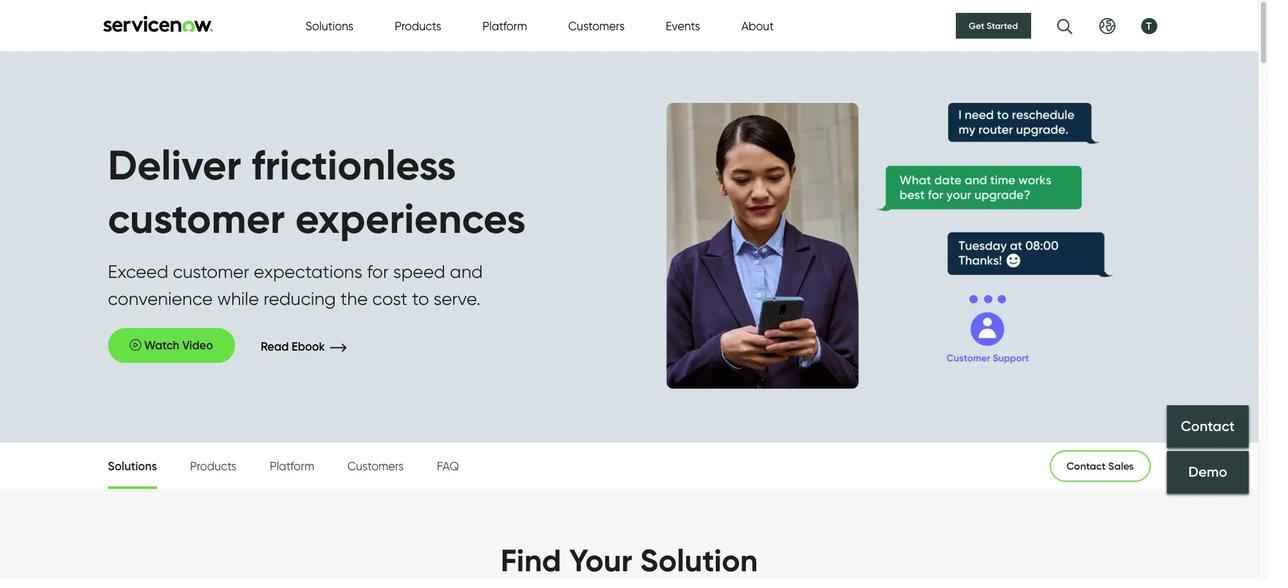 Task type: describe. For each thing, give the bounding box(es) containing it.
for
[[367, 261, 389, 283]]

deliver frictionless customer experiences image
[[636, 103, 1144, 389]]

solutions for "solutions" 'link'
[[108, 460, 157, 474]]

to
[[412, 288, 429, 310]]

video
[[182, 339, 213, 353]]

the
[[340, 288, 368, 310]]

products link
[[190, 443, 237, 490]]

solutions button
[[305, 17, 354, 34]]

faq link
[[437, 443, 459, 490]]

customer inside exceed customer expectations for speed and convenience while reducing the cost to serve.
[[173, 261, 249, 283]]

reducing
[[264, 288, 336, 310]]

platform link
[[270, 443, 314, 490]]

and
[[450, 261, 483, 283]]

speed
[[393, 261, 445, 283]]

products for products dropdown button
[[395, 19, 441, 33]]

platform for platform 'dropdown button'
[[483, 19, 527, 33]]

get
[[969, 20, 984, 32]]

while
[[217, 288, 259, 310]]

contact for contact
[[1181, 418, 1235, 435]]

customers button
[[568, 17, 625, 34]]

sales
[[1108, 460, 1134, 472]]

products button
[[395, 17, 441, 34]]

contact for contact sales
[[1067, 460, 1106, 472]]

watch video link
[[108, 328, 235, 363]]

about
[[741, 19, 774, 33]]

cost
[[372, 288, 407, 310]]

contact sales link
[[1050, 450, 1151, 482]]

demo link
[[1167, 451, 1249, 494]]

exceed customer expectations for speed and convenience while reducing the cost to serve.
[[108, 261, 483, 310]]

get started
[[969, 20, 1018, 32]]

solutions for solutions dropdown button
[[305, 19, 354, 33]]

read ebook
[[261, 340, 325, 354]]

servicenow image
[[101, 15, 214, 32]]

customer inside "deliver frictionless customer experiences"
[[108, 193, 285, 244]]

watch
[[144, 339, 179, 353]]

convenience
[[108, 288, 213, 310]]

about button
[[741, 17, 774, 34]]



Task type: vqa. For each thing, say whether or not it's contained in the screenshot.
strengthen at the left
no



Task type: locate. For each thing, give the bounding box(es) containing it.
ebook
[[292, 340, 325, 354]]

watch video
[[141, 339, 213, 353]]

0 vertical spatial customer
[[108, 193, 285, 244]]

customers for "customers" "link"
[[347, 460, 404, 473]]

0 vertical spatial contact
[[1181, 418, 1235, 435]]

read
[[261, 340, 289, 354]]

1 vertical spatial platform
[[270, 460, 314, 473]]

products
[[395, 19, 441, 33], [190, 460, 237, 473]]

1 vertical spatial solutions
[[108, 460, 157, 474]]

exceed
[[108, 261, 168, 283]]

1 vertical spatial products
[[190, 460, 237, 473]]

platform for platform link
[[270, 460, 314, 473]]

1 horizontal spatial solutions
[[305, 19, 354, 33]]

customer
[[108, 193, 285, 244], [173, 261, 249, 283]]

1 vertical spatial customers
[[347, 460, 404, 473]]

customer up while at the left of the page
[[173, 261, 249, 283]]

0 horizontal spatial customers
[[347, 460, 404, 473]]

solutions link
[[108, 444, 157, 494]]

0 vertical spatial customers
[[568, 19, 625, 33]]

contact
[[1181, 418, 1235, 435], [1067, 460, 1106, 472]]

customer down deliver
[[108, 193, 285, 244]]

serve.
[[434, 288, 480, 310]]

0 horizontal spatial platform
[[270, 460, 314, 473]]

events button
[[666, 17, 700, 34]]

platform button
[[483, 17, 527, 34]]

frictionless
[[252, 140, 456, 190]]

1 horizontal spatial customers
[[568, 19, 625, 33]]

customers link
[[347, 443, 404, 490]]

contact sales
[[1067, 460, 1134, 472]]

0 vertical spatial solutions
[[305, 19, 354, 33]]

started
[[987, 20, 1018, 32]]

deliver frictionless customer experiences
[[108, 140, 526, 244]]

events
[[666, 19, 700, 33]]

0 horizontal spatial contact
[[1067, 460, 1106, 472]]

light image
[[130, 339, 141, 351]]

contact link
[[1167, 406, 1249, 448]]

0 horizontal spatial products
[[190, 460, 237, 473]]

1 vertical spatial contact
[[1067, 460, 1106, 472]]

get started link
[[956, 13, 1031, 39]]

1 vertical spatial customer
[[173, 261, 249, 283]]

0 vertical spatial platform
[[483, 19, 527, 33]]

customers for customers dropdown button
[[568, 19, 625, 33]]

contact up "demo"
[[1181, 418, 1235, 435]]

products for products link
[[190, 460, 237, 473]]

0 horizontal spatial solutions
[[108, 460, 157, 474]]

0 vertical spatial products
[[395, 19, 441, 33]]

demo
[[1188, 464, 1227, 481]]

expectations
[[254, 261, 362, 283]]

contact left sales
[[1067, 460, 1106, 472]]

1 horizontal spatial contact
[[1181, 418, 1235, 435]]

experiences
[[295, 193, 526, 244]]

faq
[[437, 460, 459, 473]]

read ebook link
[[261, 340, 365, 354]]

solutions
[[305, 19, 354, 33], [108, 460, 157, 474]]

platform
[[483, 19, 527, 33], [270, 460, 314, 473]]

deliver
[[108, 140, 241, 190]]

customers
[[568, 19, 625, 33], [347, 460, 404, 473]]

1 horizontal spatial products
[[395, 19, 441, 33]]

1 horizontal spatial platform
[[483, 19, 527, 33]]



